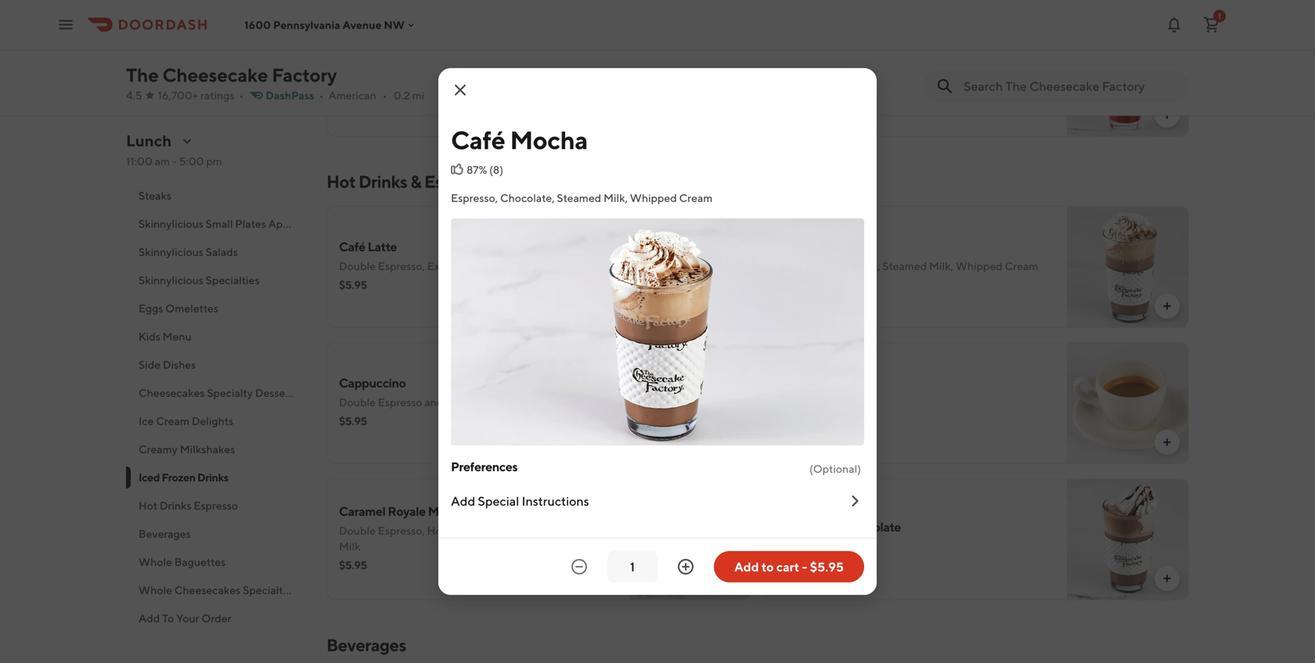 Task type: vqa. For each thing, say whether or not it's contained in the screenshot.
60
no



Task type: locate. For each thing, give the bounding box(es) containing it.
87% (8) right $5.95 •
[[830, 278, 867, 291]]

notification bell image
[[1165, 15, 1184, 34]]

2 whole from the top
[[139, 584, 172, 597]]

(8)
[[490, 163, 504, 176], [853, 278, 867, 291]]

$5.95 inside "cappuccino double espresso and foamy steamed milk $5.95"
[[339, 415, 367, 428]]

add item to cart image
[[724, 300, 736, 313], [724, 436, 736, 449]]

0 vertical spatial -
[[172, 155, 177, 168]]

kids
[[139, 330, 160, 343]]

whipped
[[630, 191, 677, 204], [956, 260, 1003, 273]]

whole for whole cheesecakes specialty cakes
[[139, 584, 172, 597]]

1 vertical spatial specialty
[[243, 584, 289, 597]]

$5.50 •
[[777, 543, 814, 556]]

87% (8)
[[467, 163, 504, 176], [830, 278, 867, 291]]

frozen
[[162, 471, 196, 484]]

milk
[[503, 260, 524, 273], [528, 396, 550, 409], [339, 540, 361, 553]]

add for add to your order
[[139, 612, 160, 625]]

add up the caramel,
[[451, 494, 476, 509]]

chocolate,
[[500, 191, 555, 204], [826, 260, 881, 273]]

double up $4.50 on the right bottom
[[777, 383, 818, 398]]

smoothie for peach smoothie
[[814, 40, 867, 55]]

1 vertical spatial cream
[[1005, 260, 1039, 273]]

milk inside "cappuccino double espresso and foamy steamed milk $5.95"
[[528, 396, 550, 409]]

milk,
[[604, 191, 628, 204], [930, 260, 954, 273]]

add item to cart image
[[1162, 109, 1174, 121], [1162, 300, 1174, 313], [1162, 436, 1174, 449], [724, 573, 736, 585], [1162, 573, 1174, 585]]

2 vertical spatial drinks
[[160, 499, 192, 512]]

0 vertical spatial skinnylicious
[[139, 217, 204, 230]]

skinnylicious for skinnylicious specialties
[[139, 274, 204, 287]]

add item to cart image for factory hot chocolate
[[1162, 573, 1174, 585]]

1 vertical spatial cheesecakes
[[174, 584, 241, 597]]

1 vertical spatial whole
[[139, 584, 172, 597]]

add item to cart image for peach smoothie
[[1162, 109, 1174, 121]]

1 horizontal spatial blended
[[932, 61, 974, 74]]

cheesecakes specialty desserts button
[[126, 379, 308, 407]]

cheesecakes down baguettes
[[174, 584, 241, 597]]

2 horizontal spatial drinks
[[359, 172, 408, 192]]

2 horizontal spatial factory
[[777, 520, 819, 535]]

cheesecake
[[163, 64, 268, 86]]

preferences
[[451, 459, 518, 474]]

1 horizontal spatial (8)
[[853, 278, 867, 291]]

café
[[451, 125, 505, 155], [339, 239, 366, 254], [777, 239, 803, 254]]

1 horizontal spatial smoothie
[[814, 40, 867, 55]]

decrease quantity by 1 image
[[570, 558, 589, 576]]

and left foamy
[[425, 396, 444, 409]]

0 vertical spatial cheesecakes
[[139, 387, 205, 399]]

1 vertical spatial milk,
[[930, 260, 954, 273]]

87% down café mocha
[[467, 163, 487, 176]]

espresso, down latte
[[378, 260, 425, 273]]

side dishes button
[[126, 351, 308, 379]]

pennsylvania
[[273, 18, 341, 31]]

0 horizontal spatial milk
[[339, 540, 361, 553]]

and left coconut
[[501, 61, 519, 74]]

2 vertical spatial ice
[[139, 415, 154, 428]]

2 horizontal spatial milk
[[528, 396, 550, 409]]

hot up 77%
[[821, 520, 842, 535]]

1 all from the left
[[567, 61, 581, 74]]

milk for cappuccino
[[528, 396, 550, 409]]

whole left baguettes
[[139, 556, 172, 569]]

and right vanilla
[[531, 524, 550, 537]]

double espresso
[[777, 383, 869, 398]]

kids menu
[[139, 330, 192, 343]]

whole up the to
[[139, 584, 172, 597]]

combinations
[[178, 161, 248, 174]]

whole inside whole cheesecakes specialty cakes button
[[139, 584, 172, 597]]

mocha
[[510, 125, 588, 155], [806, 239, 844, 254]]

1 smoothie from the left
[[385, 40, 439, 55]]

hot inside caramel royale macchiato double espresso, hot caramel, vanilla and steamed milk $5.95
[[427, 524, 446, 537]]

blended inside tropical smoothie mango, passion fruit, pineapple and coconut all blended with ice $9.95
[[339, 76, 382, 89]]

2 vertical spatial add
[[139, 612, 160, 625]]

milk right foamy
[[528, 396, 550, 409]]

double down latte
[[339, 260, 376, 273]]

café mocha espresso, chocolate, steamed milk, whipped cream
[[777, 239, 1039, 273]]

steaks
[[139, 189, 172, 202]]

skinnylicious
[[139, 217, 204, 230], [139, 246, 204, 258], [139, 274, 204, 287]]

hot
[[327, 172, 356, 192], [139, 499, 158, 512], [821, 520, 842, 535], [427, 524, 446, 537]]

0 horizontal spatial (8)
[[490, 163, 504, 176]]

0 horizontal spatial with
[[384, 76, 405, 89]]

double inside café latte double espresso, extra steamed milk $5.95
[[339, 260, 376, 273]]

beverages
[[139, 528, 191, 540], [327, 635, 406, 656]]

desserts
[[255, 387, 298, 399]]

16,700+ ratings •
[[158, 89, 244, 102]]

menu
[[163, 330, 192, 343]]

and inside "cappuccino double espresso and foamy steamed milk $5.95"
[[425, 396, 444, 409]]

0 horizontal spatial beverages
[[139, 528, 191, 540]]

cappuccino image
[[630, 342, 752, 464]]

2 add item to cart image from the top
[[724, 436, 736, 449]]

0 vertical spatial add item to cart image
[[724, 300, 736, 313]]

espresso
[[424, 172, 492, 192], [820, 383, 869, 398], [378, 396, 423, 409], [194, 499, 238, 512]]

1 vertical spatial mocha
[[806, 239, 844, 254]]

café mocha image
[[1068, 206, 1190, 328]]

2 horizontal spatial cream
[[1005, 260, 1039, 273]]

double down caramel
[[339, 524, 376, 537]]

plates
[[235, 217, 266, 230]]

pineapple
[[448, 61, 498, 74]]

peach
[[777, 40, 811, 55]]

espresso, right &
[[451, 191, 498, 204]]

whipped inside 'café mocha' dialog
[[630, 191, 677, 204]]

1 vertical spatial skinnylicious
[[139, 246, 204, 258]]

appetizers
[[268, 217, 323, 230]]

1 vertical spatial ice
[[408, 76, 423, 89]]

1 vertical spatial blended
[[339, 76, 382, 89]]

1 horizontal spatial milk
[[503, 260, 524, 273]]

0 horizontal spatial blended
[[339, 76, 382, 89]]

café down close café mocha image
[[451, 125, 505, 155]]

1 vertical spatial add item to cart image
[[724, 436, 736, 449]]

2 horizontal spatial café
[[777, 239, 803, 254]]

1 vertical spatial milk
[[528, 396, 550, 409]]

2 vertical spatial skinnylicious
[[139, 274, 204, 287]]

ice inside peach smoothie crushed peaches and juice all blended with ice and swirled with raspberry
[[1000, 61, 1016, 74]]

milk inside café latte double espresso, extra steamed milk $5.95
[[503, 260, 524, 273]]

espresso, inside caramel royale macchiato double espresso, hot caramel, vanilla and steamed milk $5.95
[[378, 524, 425, 537]]

2 vertical spatial milk
[[339, 540, 361, 553]]

and inside tropical smoothie mango, passion fruit, pineapple and coconut all blended with ice $9.95
[[501, 61, 519, 74]]

blended
[[932, 61, 974, 74], [339, 76, 382, 89]]

0 horizontal spatial all
[[567, 61, 581, 74]]

0 horizontal spatial whipped
[[630, 191, 677, 204]]

factory inside button
[[139, 161, 176, 174]]

0 vertical spatial beverages
[[139, 528, 191, 540]]

add
[[451, 494, 476, 509], [735, 560, 759, 574], [139, 612, 160, 625]]

add to your order
[[139, 612, 231, 625]]

milk, inside 'café mocha' dialog
[[604, 191, 628, 204]]

1 whole from the top
[[139, 556, 172, 569]]

add left the to on the right bottom of page
[[735, 560, 759, 574]]

0 vertical spatial (8)
[[490, 163, 504, 176]]

café for café mocha espresso, chocolate, steamed milk, whipped cream
[[777, 239, 803, 254]]

smoothie up passion
[[385, 40, 439, 55]]

1
[[1219, 11, 1222, 20]]

1 skinnylicious from the top
[[139, 217, 204, 230]]

• for dashpass •
[[319, 89, 324, 102]]

espresso, inside the café mocha espresso, chocolate, steamed milk, whipped cream
[[777, 260, 824, 273]]

1 horizontal spatial mocha
[[806, 239, 844, 254]]

hot down macchiato
[[427, 524, 446, 537]]

1 horizontal spatial drinks
[[197, 471, 228, 484]]

- right the cart
[[802, 560, 808, 574]]

drinks
[[359, 172, 408, 192], [197, 471, 228, 484], [160, 499, 192, 512]]

skinnylicious up eggs omelettes
[[139, 274, 204, 287]]

1 horizontal spatial all
[[916, 61, 930, 74]]

1 vertical spatial factory
[[139, 161, 176, 174]]

1 horizontal spatial whipped
[[956, 260, 1003, 273]]

hot drinks espresso
[[139, 499, 238, 512]]

3 skinnylicious from the top
[[139, 274, 204, 287]]

1 vertical spatial add
[[735, 560, 759, 574]]

0 vertical spatial milk,
[[604, 191, 628, 204]]

blended right juice
[[932, 61, 974, 74]]

0 vertical spatial ice
[[1000, 61, 1016, 74]]

café for café latte double espresso, extra steamed milk $5.95
[[339, 239, 366, 254]]

cappuccino double espresso and foamy steamed milk $5.95
[[339, 376, 550, 428]]

factory down lunch
[[139, 161, 176, 174]]

factory up $5.50 •
[[777, 520, 819, 535]]

cheesecakes
[[139, 387, 205, 399], [174, 584, 241, 597]]

café up $5.95 •
[[777, 239, 803, 254]]

0 vertical spatial add
[[451, 494, 476, 509]]

café mocha dialog
[[439, 68, 877, 595]]

factory hot chocolate image
[[1068, 479, 1190, 601]]

0 vertical spatial drinks
[[359, 172, 408, 192]]

café latte image
[[630, 206, 752, 328]]

1 horizontal spatial factory
[[272, 64, 337, 86]]

double espresso image
[[1068, 342, 1190, 464]]

skinnylicious specialties
[[139, 274, 260, 287]]

0 vertical spatial whipped
[[630, 191, 677, 204]]

espresso, down 'royale'
[[378, 524, 425, 537]]

1 add item to cart image from the top
[[724, 300, 736, 313]]

ice inside tropical smoothie mango, passion fruit, pineapple and coconut all blended with ice $9.95
[[408, 76, 423, 89]]

eggs omelettes
[[139, 302, 219, 315]]

mocha up $5.95 •
[[806, 239, 844, 254]]

1 horizontal spatial cream
[[680, 191, 713, 204]]

espresso inside "cappuccino double espresso and foamy steamed milk $5.95"
[[378, 396, 423, 409]]

hot inside button
[[139, 499, 158, 512]]

skinnylicious up skinnylicious specialties
[[139, 246, 204, 258]]

1 horizontal spatial café
[[451, 125, 505, 155]]

87% right $5.95 •
[[830, 278, 851, 291]]

whole inside whole baguettes button
[[139, 556, 172, 569]]

nw
[[384, 18, 405, 31]]

whole baguettes
[[139, 556, 226, 569]]

1 horizontal spatial with
[[816, 76, 838, 89]]

chocolate, inside the café mocha espresso, chocolate, steamed milk, whipped cream
[[826, 260, 881, 273]]

0 vertical spatial 87% (8)
[[467, 163, 504, 176]]

1 vertical spatial chocolate,
[[826, 260, 881, 273]]

add left the to
[[139, 612, 160, 625]]

0 vertical spatial chocolate,
[[500, 191, 555, 204]]

1 vertical spatial 87% (8)
[[830, 278, 867, 291]]

steaks button
[[126, 182, 308, 210]]

steamed inside caramel royale macchiato double espresso, hot caramel, vanilla and steamed milk $5.95
[[552, 524, 597, 537]]

cream
[[680, 191, 713, 204], [1005, 260, 1039, 273], [156, 415, 190, 428]]

specialty
[[207, 387, 253, 399], [243, 584, 289, 597]]

milk down caramel
[[339, 540, 361, 553]]

cheesecakes down side dishes
[[139, 387, 205, 399]]

87% (8) inside 'café mocha' dialog
[[467, 163, 504, 176]]

drinks left &
[[359, 172, 408, 192]]

add special instructions
[[451, 494, 589, 509]]

espresso,
[[451, 191, 498, 204], [378, 260, 425, 273], [777, 260, 824, 273], [378, 524, 425, 537]]

0 horizontal spatial ice
[[139, 415, 154, 428]]

espresso, chocolate, steamed milk, whipped cream
[[451, 191, 713, 204]]

0 vertical spatial 87%
[[467, 163, 487, 176]]

mocha up espresso, chocolate, steamed milk, whipped cream
[[510, 125, 588, 155]]

factory up dashpass •
[[272, 64, 337, 86]]

creamy milkshakes button
[[126, 435, 308, 464]]

skinnylicious small plates appetizers
[[139, 217, 323, 230]]

skinnylicious inside "button"
[[139, 246, 204, 258]]

specialty down 'side dishes' button at left
[[207, 387, 253, 399]]

0 horizontal spatial mocha
[[510, 125, 588, 155]]

1 horizontal spatial beverages
[[327, 635, 406, 656]]

0 horizontal spatial milk,
[[604, 191, 628, 204]]

café inside the café mocha espresso, chocolate, steamed milk, whipped cream
[[777, 239, 803, 254]]

1 horizontal spatial 87%
[[830, 278, 851, 291]]

add item to cart image for café latte
[[724, 300, 736, 313]]

2 smoothie from the left
[[814, 40, 867, 55]]

milk right extra
[[503, 260, 524, 273]]

0 horizontal spatial cream
[[156, 415, 190, 428]]

lunch
[[126, 132, 172, 150]]

mocha for café mocha espresso, chocolate, steamed milk, whipped cream
[[806, 239, 844, 254]]

hot down iced
[[139, 499, 158, 512]]

increase quantity by 1 image
[[677, 558, 696, 576]]

1 vertical spatial (8)
[[853, 278, 867, 291]]

skinnylicious inside button
[[139, 217, 204, 230]]

0 vertical spatial factory
[[272, 64, 337, 86]]

1 vertical spatial whipped
[[956, 260, 1003, 273]]

1 horizontal spatial -
[[802, 560, 808, 574]]

smoothie up peaches
[[814, 40, 867, 55]]

(9)
[[853, 543, 868, 556]]

all right coconut
[[567, 61, 581, 74]]

smoothie inside peach smoothie crushed peaches and juice all blended with ice and swirled with raspberry
[[814, 40, 867, 55]]

café left latte
[[339, 239, 366, 254]]

(8) down café mocha
[[490, 163, 504, 176]]

all right juice
[[916, 61, 930, 74]]

double down the cappuccino
[[339, 396, 376, 409]]

milk inside caramel royale macchiato double espresso, hot caramel, vanilla and steamed milk $5.95
[[339, 540, 361, 553]]

chocolate, inside 'café mocha' dialog
[[500, 191, 555, 204]]

0 horizontal spatial 87% (8)
[[467, 163, 504, 176]]

and up item search search box at the top of page
[[1018, 61, 1037, 74]]

- right am
[[172, 155, 177, 168]]

mocha inside the café mocha espresso, chocolate, steamed milk, whipped cream
[[806, 239, 844, 254]]

hot left &
[[327, 172, 356, 192]]

steamed
[[557, 191, 602, 204], [456, 260, 501, 273], [883, 260, 928, 273], [481, 396, 526, 409], [552, 524, 597, 537]]

0 horizontal spatial café
[[339, 239, 366, 254]]

smoothie inside tropical smoothie mango, passion fruit, pineapple and coconut all blended with ice $9.95
[[385, 40, 439, 55]]

77%
[[831, 543, 851, 556]]

2 vertical spatial cream
[[156, 415, 190, 428]]

1 horizontal spatial milk,
[[930, 260, 954, 273]]

ice up creamy
[[139, 415, 154, 428]]

87%
[[467, 163, 487, 176], [830, 278, 851, 291]]

add for add to cart - $5.95
[[735, 560, 759, 574]]

0 horizontal spatial factory
[[139, 161, 176, 174]]

1 horizontal spatial chocolate,
[[826, 260, 881, 273]]

double inside caramel royale macchiato double espresso, hot caramel, vanilla and steamed milk $5.95
[[339, 524, 376, 537]]

café inside café latte double espresso, extra steamed milk $5.95
[[339, 239, 366, 254]]

drinks inside the hot drinks espresso button
[[160, 499, 192, 512]]

specialty left the cakes
[[243, 584, 289, 597]]

steamed inside "cappuccino double espresso and foamy steamed milk $5.95"
[[481, 396, 526, 409]]

with
[[976, 61, 998, 74], [384, 76, 405, 89], [816, 76, 838, 89]]

1 vertical spatial drinks
[[197, 471, 228, 484]]

ice up item search search box at the top of page
[[1000, 61, 1016, 74]]

0 horizontal spatial drinks
[[160, 499, 192, 512]]

87% (8) down café mocha
[[467, 163, 504, 176]]

blended down "mango,"
[[339, 76, 382, 89]]

2 skinnylicious from the top
[[139, 246, 204, 258]]

drinks down creamy milkshakes button at the bottom of the page
[[197, 471, 228, 484]]

ice down the "fruit,"
[[408, 76, 423, 89]]

1 vertical spatial -
[[802, 560, 808, 574]]

&
[[411, 172, 421, 192]]

0 horizontal spatial add
[[139, 612, 160, 625]]

2 horizontal spatial add
[[735, 560, 759, 574]]

café inside 'café mocha' dialog
[[451, 125, 505, 155]]

$5.95 inside caramel royale macchiato double espresso, hot caramel, vanilla and steamed milk $5.95
[[339, 559, 367, 572]]

1 horizontal spatial add
[[451, 494, 476, 509]]

2 vertical spatial factory
[[777, 520, 819, 535]]

(8) down the café mocha espresso, chocolate, steamed milk, whipped cream
[[853, 278, 867, 291]]

0 horizontal spatial 87%
[[467, 163, 487, 176]]

0 vertical spatial mocha
[[510, 125, 588, 155]]

close café mocha image
[[451, 81, 470, 99]]

steamed inside the café mocha espresso, chocolate, steamed milk, whipped cream
[[883, 260, 928, 273]]

ice cream delights button
[[126, 407, 308, 435]]

drinks down frozen
[[160, 499, 192, 512]]

pm
[[206, 155, 222, 168]]

0 vertical spatial whole
[[139, 556, 172, 569]]

iced
[[139, 471, 160, 484]]

-
[[172, 155, 177, 168], [802, 560, 808, 574]]

skinnylicious down steaks
[[139, 217, 204, 230]]

peaches
[[822, 61, 864, 74]]

0 vertical spatial milk
[[503, 260, 524, 273]]

skinnylicious inside 'button'
[[139, 274, 204, 287]]

mocha inside dialog
[[510, 125, 588, 155]]

87% inside 'café mocha' dialog
[[467, 163, 487, 176]]

ice
[[1000, 61, 1016, 74], [408, 76, 423, 89], [139, 415, 154, 428]]

2 all from the left
[[916, 61, 930, 74]]

1 horizontal spatial ice
[[408, 76, 423, 89]]

0 vertical spatial cream
[[680, 191, 713, 204]]

drinks for &
[[359, 172, 408, 192]]

espresso, inside café latte double espresso, extra steamed milk $5.95
[[378, 260, 425, 273]]

0 horizontal spatial smoothie
[[385, 40, 439, 55]]

ratings
[[200, 89, 234, 102]]

0 horizontal spatial chocolate,
[[500, 191, 555, 204]]

1 horizontal spatial 87% (8)
[[830, 278, 867, 291]]

milk, inside the café mocha espresso, chocolate, steamed milk, whipped cream
[[930, 260, 954, 273]]

fruit,
[[419, 61, 446, 74]]

american
[[329, 89, 377, 102]]

omelettes
[[165, 302, 219, 315]]

add to cart - $5.95 button
[[714, 551, 865, 583]]

espresso, up $5.95 •
[[777, 260, 824, 273]]

whole baguettes button
[[126, 548, 308, 576]]

2 horizontal spatial ice
[[1000, 61, 1016, 74]]

drinks for espresso
[[160, 499, 192, 512]]

factory combinations
[[139, 161, 248, 174]]

0 vertical spatial blended
[[932, 61, 974, 74]]



Task type: describe. For each thing, give the bounding box(es) containing it.
salads
[[206, 246, 238, 258]]

11:00 am - 5:00 pm
[[126, 155, 222, 168]]

caramel royale macchiato double espresso, hot caramel, vanilla and steamed milk $5.95
[[339, 504, 597, 572]]

creamy
[[139, 443, 178, 456]]

whole cheesecakes specialty cakes button
[[126, 576, 322, 605]]

• for $5.95 •
[[808, 278, 813, 291]]

add for add special instructions
[[451, 494, 476, 509]]

(8) inside 'café mocha' dialog
[[490, 163, 504, 176]]

and up raspberry
[[866, 61, 885, 74]]

smoothie for tropical smoothie
[[385, 40, 439, 55]]

$5.95 inside café latte double espresso, extra steamed milk $5.95
[[339, 278, 367, 291]]

skinnylicious salads button
[[126, 238, 308, 266]]

skinnylicious for skinnylicious small plates appetizers
[[139, 217, 204, 230]]

café for café mocha
[[451, 125, 505, 155]]

cream inside 'café mocha' dialog
[[680, 191, 713, 204]]

add item to cart image for caramel royale macchiato
[[724, 573, 736, 585]]

cakes
[[291, 584, 322, 597]]

caramel,
[[448, 524, 493, 537]]

chocolate
[[844, 520, 901, 535]]

ice inside button
[[139, 415, 154, 428]]

open menu image
[[56, 15, 75, 34]]

crushed
[[777, 61, 820, 74]]

double inside "cappuccino double espresso and foamy steamed milk $5.95"
[[339, 396, 376, 409]]

am
[[155, 155, 170, 168]]

1 items, open order cart image
[[1203, 15, 1222, 34]]

cappuccino
[[339, 376, 406, 390]]

dishes
[[163, 358, 196, 371]]

2 horizontal spatial with
[[976, 61, 998, 74]]

foamy
[[446, 396, 479, 409]]

add item to cart image for cappuccino
[[724, 436, 736, 449]]

cheesecakes specialty desserts
[[139, 387, 298, 399]]

espresso, inside 'café mocha' dialog
[[451, 191, 498, 204]]

whipped inside the café mocha espresso, chocolate, steamed milk, whipped cream
[[956, 260, 1003, 273]]

side dishes
[[139, 358, 196, 371]]

swirled
[[777, 76, 814, 89]]

Item Search search field
[[964, 78, 1177, 95]]

the cheesecake factory
[[126, 64, 337, 86]]

add to cart - $5.95
[[735, 560, 844, 574]]

eggs
[[139, 302, 163, 315]]

factory combinations button
[[126, 154, 308, 182]]

beverages button
[[126, 520, 308, 548]]

passion
[[379, 61, 417, 74]]

to
[[162, 612, 174, 625]]

0 horizontal spatial -
[[172, 155, 177, 168]]

add special instructions button
[[451, 480, 865, 522]]

all inside peach smoothie crushed peaches and juice all blended with ice and swirled with raspberry
[[916, 61, 930, 74]]

whole for whole baguettes
[[139, 556, 172, 569]]

small
[[206, 217, 233, 230]]

• for american • 0.2 mi
[[383, 89, 387, 102]]

add item to cart image for double espresso
[[1162, 436, 1174, 449]]

blended inside peach smoothie crushed peaches and juice all blended with ice and swirled with raspberry
[[932, 61, 974, 74]]

Current quantity is 1 number field
[[617, 558, 649, 576]]

cream inside button
[[156, 415, 190, 428]]

specialties
[[206, 274, 260, 287]]

add to your order button
[[126, 605, 308, 633]]

skinnylicious specialties button
[[126, 266, 308, 294]]

all inside tropical smoothie mango, passion fruit, pineapple and coconut all blended with ice $9.95
[[567, 61, 581, 74]]

$5.95 •
[[777, 278, 813, 291]]

$5.95 inside button
[[810, 560, 844, 574]]

whole cheesecakes specialty cakes
[[139, 584, 322, 597]]

1600
[[244, 18, 271, 31]]

factory for factory hot chocolate
[[777, 520, 819, 535]]

factory for factory combinations
[[139, 161, 176, 174]]

caramel
[[339, 504, 386, 519]]

peach smoothie crushed peaches and juice all blended with ice and swirled with raspberry
[[777, 40, 1037, 89]]

ice cream delights
[[139, 415, 234, 428]]

0 vertical spatial specialty
[[207, 387, 253, 399]]

steamed inside 'café mocha' dialog
[[557, 191, 602, 204]]

skinnylicious small plates appetizers button
[[126, 210, 323, 238]]

$4.50
[[777, 407, 806, 420]]

dashpass
[[266, 89, 315, 102]]

royale
[[388, 504, 426, 519]]

factory hot chocolate
[[777, 520, 901, 535]]

cream inside the café mocha espresso, chocolate, steamed milk, whipped cream
[[1005, 260, 1039, 273]]

cart
[[777, 560, 800, 574]]

creamy milkshakes
[[139, 443, 235, 456]]

order
[[202, 612, 231, 625]]

café latte double espresso, extra steamed milk $5.95
[[339, 239, 524, 291]]

beverages inside beverages button
[[139, 528, 191, 540]]

16,700+
[[158, 89, 198, 102]]

caramel royale macchiato image
[[630, 479, 752, 601]]

with inside tropical smoothie mango, passion fruit, pineapple and coconut all blended with ice $9.95
[[384, 76, 405, 89]]

milk for café latte
[[503, 260, 524, 273]]

• for $5.50 •
[[809, 543, 814, 556]]

instructions
[[522, 494, 589, 509]]

milkshakes
[[180, 443, 235, 456]]

skinnylicious salads
[[139, 246, 238, 258]]

1 button
[[1197, 9, 1228, 40]]

to
[[762, 560, 774, 574]]

add item to cart image for café mocha
[[1162, 300, 1174, 313]]

1600 pennsylvania avenue nw
[[244, 18, 405, 31]]

skinnylicious for skinnylicious salads
[[139, 246, 204, 258]]

4.5
[[126, 89, 142, 102]]

mocha for café mocha
[[510, 125, 588, 155]]

mango,
[[339, 61, 377, 74]]

vanilla
[[495, 524, 529, 537]]

latte
[[368, 239, 397, 254]]

- inside button
[[802, 560, 808, 574]]

delights
[[192, 415, 234, 428]]

kids menu button
[[126, 323, 308, 351]]

(optional)
[[810, 462, 862, 475]]

5:00
[[179, 155, 204, 168]]

iced frozen drinks
[[139, 471, 228, 484]]

raspberry
[[840, 76, 891, 89]]

espresso inside the hot drinks espresso button
[[194, 499, 238, 512]]

steamed inside café latte double espresso, extra steamed milk $5.95
[[456, 260, 501, 273]]

tropical smoothie mango, passion fruit, pineapple and coconut all blended with ice $9.95
[[339, 40, 581, 108]]

macchiato
[[428, 504, 486, 519]]

tropical smoothie image
[[630, 15, 752, 137]]

dashpass •
[[266, 89, 324, 102]]

1 vertical spatial 87%
[[830, 278, 851, 291]]

mi
[[412, 89, 425, 102]]

1 vertical spatial beverages
[[327, 635, 406, 656]]

coconut
[[522, 61, 565, 74]]

and inside caramel royale macchiato double espresso, hot caramel, vanilla and steamed milk $5.95
[[531, 524, 550, 537]]

side
[[139, 358, 161, 371]]

american • 0.2 mi
[[329, 89, 425, 102]]

peach smoothie image
[[1068, 15, 1190, 137]]



